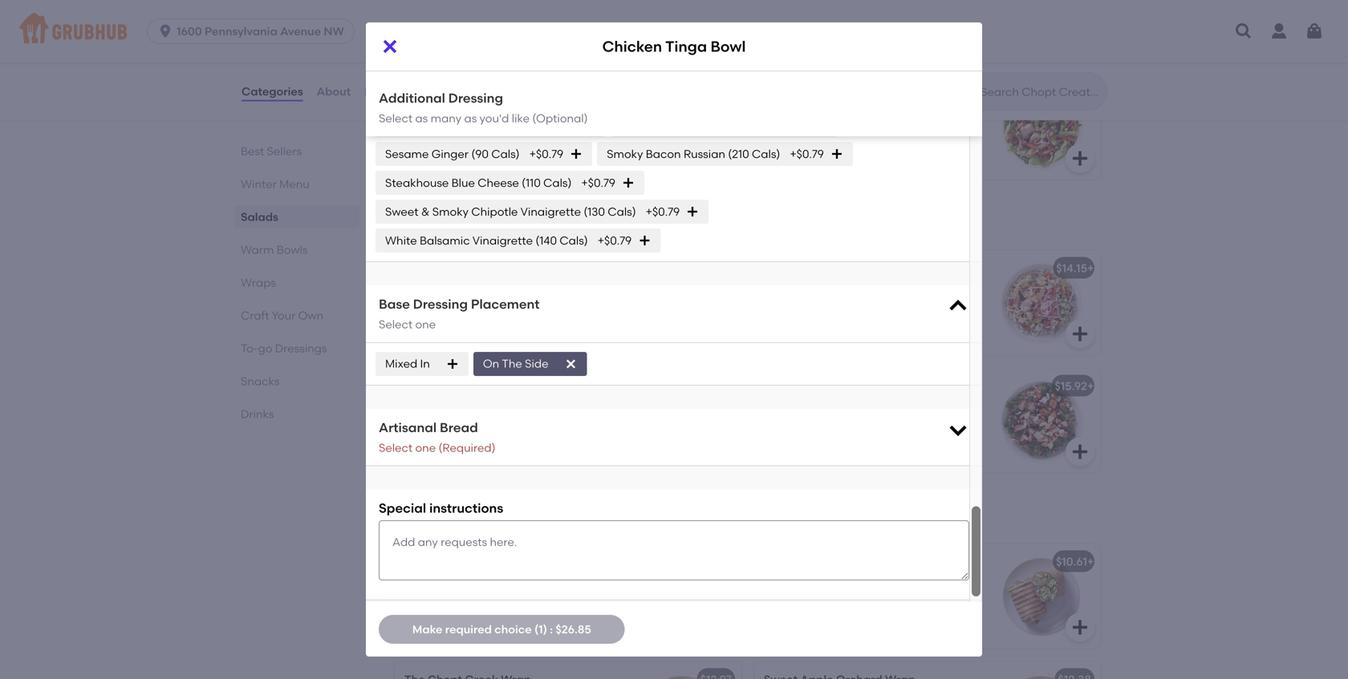 Task type: locate. For each thing, give the bounding box(es) containing it.
chipotle
[[471, 205, 518, 219]]

kale down scallions,
[[543, 349, 565, 363]]

0 vertical spatial chicken
[[602, 38, 662, 55]]

carrots,
[[509, 23, 551, 37], [850, 108, 892, 122]]

wraps up craft
[[241, 276, 276, 290]]

base
[[379, 296, 410, 312]]

chicken tinga bowl up the dijon
[[602, 38, 746, 55]]

0 horizontal spatial warm
[[241, 243, 274, 257]]

0 horizontal spatial warm bowls
[[241, 243, 308, 257]]

$26.85
[[556, 623, 591, 637]]

jack
[[559, 0, 581, 4], [806, 7, 829, 20]]

avocado, up cage-
[[491, 108, 542, 122]]

and
[[504, 300, 526, 314]]

0 vertical spatial kale
[[543, 349, 565, 363]]

0 horizontal spatial onions,
[[468, 23, 506, 37]]

+ for mediterranean tahini bowl
[[1087, 261, 1094, 275]]

2 horizontal spatial chicken
[[602, 38, 662, 55]]

tinga up of
[[452, 261, 484, 275]]

carrots, inside panko fried chicken, pepper jack cheese, corn, grape tomatoes, pickled red onions, carrots, romaine
[[509, 23, 551, 37]]

0 vertical spatial your
[[404, 284, 428, 298]]

bowl for chinese chicken bowl image
[[500, 379, 526, 393]]

dressing up braised
[[413, 296, 468, 312]]

tortilla
[[476, 333, 512, 347], [764, 594, 799, 608]]

with up topped
[[557, 284, 580, 298]]

with up scallions,
[[571, 300, 594, 314]]

dressing for base
[[413, 296, 468, 312]]

0 vertical spatial mexican
[[385, 118, 431, 132]]

tomatoes, inside panko fried chicken, pepper jack cheese, corn, grape tomatoes, pickled red onions, carrots, romaine
[[515, 7, 570, 20]]

all-
[[545, 108, 562, 122]]

tinga
[[665, 38, 707, 55], [452, 261, 484, 275]]

1 vertical spatial tinga
[[452, 261, 484, 275]]

bacon
[[646, 147, 681, 161]]

mediterranean
[[764, 261, 846, 275]]

select for additional dressing
[[379, 112, 413, 125]]

cotija
[[764, 578, 797, 591]]

3 select from the top
[[379, 441, 413, 455]]

free
[[524, 125, 545, 138]]

smoky up the balsamic
[[432, 205, 469, 219]]

2 vertical spatial tomatoes,
[[485, 141, 540, 155]]

(required)
[[438, 441, 496, 455]]

1 vertical spatial smoky
[[432, 205, 469, 219]]

kale inside "aged parmesan, artisan croutons, kale & romaine"
[[404, 597, 427, 611]]

chicken, up bacon,
[[443, 108, 488, 122]]

about
[[317, 85, 351, 98]]

tinga up the dijon
[[665, 38, 707, 55]]

+
[[728, 261, 735, 275], [1087, 261, 1094, 275], [728, 379, 735, 393], [1087, 379, 1094, 393], [1087, 555, 1094, 569]]

+$0.79 for white balsamic vinaigrette (140 cals)
[[598, 234, 632, 247]]

pepper up (35
[[516, 0, 556, 4]]

grilled up broccoli,
[[764, 108, 800, 122]]

0 horizontal spatial best
[[241, 144, 264, 158]]

winter menu
[[241, 177, 310, 191]]

ginger
[[431, 147, 469, 161]]

romaine inside grilled chicken, avocado, all-natural smoked bacon, cage-free egg, blue cheese, grape tomatoes, romaine
[[543, 141, 588, 155]]

chicken tinga bowl image
[[621, 251, 741, 355]]

one inside artisanal bread select one (required)
[[415, 441, 436, 455]]

on
[[483, 357, 499, 371]]

0 horizontal spatial corn,
[[449, 7, 477, 20]]

1 vertical spatial wraps
[[392, 507, 447, 527]]

0 vertical spatial grape
[[818, 0, 851, 4]]

chicken, inside grilled chicken, carrots, roasted broccoli, pickled red onions, roasted almonds, spinach, romaine
[[802, 108, 847, 122]]

carrots, up spinach,
[[850, 108, 892, 122]]

carrots, up (35
[[509, 23, 551, 37]]

goddess up the sesame ginger (90 cals)
[[434, 118, 482, 132]]

1 vertical spatial roasted
[[918, 125, 960, 138]]

romaine left creamy
[[553, 23, 599, 37]]

0 vertical spatial one
[[415, 318, 436, 331]]

wraps up best seller
[[392, 507, 447, 527]]

1 horizontal spatial tortilla
[[764, 594, 799, 608]]

1 vertical spatial $15.92
[[1055, 379, 1087, 393]]

cheese, down beans,
[[438, 349, 480, 363]]

tomatoes, down cage-
[[485, 141, 540, 155]]

sellers
[[267, 144, 302, 158]]

grilled up smoked
[[404, 108, 440, 122]]

one inside base dressing placement select one
[[415, 318, 436, 331]]

romaine inside avocado, grape tomatoes, corn, pepper jack cheese, crispy shallots, romaine
[[764, 23, 809, 37]]

mexican down additional
[[385, 118, 431, 132]]

drinks
[[241, 408, 274, 421]]

(35
[[500, 60, 518, 74]]

panko fried chicken, pepper jack cheese, corn, grape tomatoes, pickled red onions, carrots, romaine button
[[395, 0, 741, 61]]

+ for chinese chicken bowl
[[728, 379, 735, 393]]

smoked
[[404, 125, 447, 138]]

warm up white
[[392, 213, 442, 233]]

as
[[415, 112, 428, 125], [464, 112, 477, 125]]

you'd
[[480, 112, 509, 125]]

0 vertical spatial select
[[379, 112, 413, 125]]

2 vertical spatial grape
[[449, 141, 482, 155]]

vinaigrette
[[422, 32, 483, 45], [520, 205, 581, 219], [472, 234, 533, 247]]

avocado, down topped
[[527, 317, 579, 330]]

1 grilled from the left
[[404, 108, 440, 122]]

choice left (1)
[[494, 623, 532, 637]]

0 horizontal spatial $15.92
[[695, 261, 728, 275]]

chicken, for natural
[[443, 108, 488, 122]]

tortilla down tinga,
[[476, 333, 512, 347]]

chicken, up spinach,
[[802, 108, 847, 122]]

roasted
[[895, 108, 937, 122], [918, 125, 960, 138]]

1 vertical spatial pickled
[[814, 125, 853, 138]]

scallions,
[[549, 333, 598, 347]]

romaine down 'egg,'
[[543, 141, 588, 155]]

0 vertical spatial avocado,
[[491, 108, 542, 122]]

$14.15 for $14.15 +
[[1056, 261, 1087, 275]]

smoky
[[607, 147, 643, 161], [432, 205, 469, 219]]

0 vertical spatial warm bowls
[[392, 213, 496, 233]]

1600 pennsylvania avenue nw button
[[147, 18, 361, 44]]

onions, inside grilled chicken, carrots, roasted broccoli, pickled red onions, roasted almonds, spinach, romaine
[[877, 125, 916, 138]]

svg image
[[711, 31, 730, 50], [802, 61, 815, 74], [583, 119, 596, 132], [570, 148, 583, 160], [711, 149, 730, 168], [622, 177, 635, 189], [711, 324, 730, 344], [1070, 324, 1090, 344], [446, 358, 459, 371], [947, 419, 969, 441]]

tahini up many
[[425, 89, 457, 103]]

0 horizontal spatial chicken tinga bowl
[[404, 261, 513, 275]]

cheese, inside avocado, grape tomatoes, corn, pepper jack cheese, crispy shallots, romaine
[[832, 7, 874, 20]]

1 one from the top
[[415, 318, 436, 331]]

$15.92 + for blissful harvest bowl
[[1055, 379, 1094, 393]]

grape
[[818, 0, 851, 4], [479, 7, 512, 20], [449, 141, 482, 155]]

reviews
[[364, 85, 409, 98]]

mexican up braised
[[404, 300, 450, 314]]

as down additional
[[415, 112, 428, 125]]

onions, inside panko fried chicken, pepper jack cheese, corn, grape tomatoes, pickled red onions, carrots, romaine
[[468, 23, 506, 37]]

yogurt
[[420, 60, 456, 74]]

red down fried
[[447, 23, 465, 37]]

0 vertical spatial best
[[241, 144, 264, 158]]

1 vertical spatial tahini
[[848, 261, 881, 275]]

about button
[[316, 63, 352, 120]]

$15.92 for chicken tinga bowl
[[695, 261, 728, 275]]

1 vertical spatial best
[[414, 539, 435, 550]]

$15.92
[[695, 261, 728, 275], [1055, 379, 1087, 393]]

1 horizontal spatial jack
[[806, 7, 829, 20]]

+ for blissful harvest bowl
[[1087, 379, 1094, 393]]

as left "you'd"
[[464, 112, 477, 125]]

blue
[[451, 176, 475, 190]]

1 vertical spatial chicken tinga bowl
[[404, 261, 513, 275]]

0 vertical spatial (90
[[460, 89, 477, 103]]

reviews button
[[364, 63, 410, 120]]

cheese, left crispy
[[832, 7, 874, 20]]

2 grilled from the left
[[764, 108, 800, 122]]

dressing up "you'd"
[[448, 90, 503, 106]]

$15.92 for blissful harvest bowl
[[1055, 379, 1087, 393]]

1 horizontal spatial tinga
[[665, 38, 707, 55]]

1600
[[177, 24, 202, 38]]

romaine inside panko fried chicken, pepper jack cheese, corn, grape tomatoes, pickled red onions, carrots, romaine
[[553, 23, 599, 37]]

0 vertical spatial tahini
[[425, 89, 457, 103]]

$14.15 for $14.15
[[1060, 86, 1091, 99]]

sesame ginger (90 cals)
[[385, 147, 520, 161]]

0 vertical spatial red
[[447, 23, 465, 37]]

$15.92 + for chicken tinga bowl
[[695, 261, 735, 275]]

& right sweet
[[421, 205, 430, 219]]

2 one from the top
[[415, 441, 436, 455]]

romaine down jalapeño
[[836, 594, 882, 608]]

+$0.79 for smoky bacon russian (210 cals)
[[790, 147, 824, 161]]

beans,
[[437, 333, 474, 347]]

1 select from the top
[[379, 112, 413, 125]]

1 vertical spatial goddess
[[453, 300, 501, 314]]

select inside artisanal bread select one (required)
[[379, 441, 413, 455]]

0 vertical spatial dressing
[[448, 90, 503, 106]]

select for artisanal bread
[[379, 441, 413, 455]]

on the side
[[483, 357, 548, 371]]

special
[[379, 501, 426, 516]]

vinaigrette up (140
[[520, 205, 581, 219]]

Special instructions text field
[[379, 521, 969, 581]]

one
[[415, 318, 436, 331], [415, 441, 436, 455]]

2 as from the left
[[464, 112, 477, 125]]

dressing inside base dressing placement select one
[[413, 296, 468, 312]]

chinese chicken bowl image
[[621, 369, 741, 473]]

Search Chopt Creative Salad Co. search field
[[979, 84, 1102, 99]]

pennsylvania
[[205, 24, 277, 38]]

go
[[258, 342, 272, 355]]

1 horizontal spatial choice
[[494, 623, 532, 637]]

1 vertical spatial vinaigrette
[[520, 205, 581, 219]]

chips, inside cotija cheese, jalapeño peppers, tortilla chips, romaine
[[802, 594, 834, 608]]

1 vertical spatial select
[[379, 318, 413, 331]]

1 vertical spatial onions,
[[877, 125, 916, 138]]

red inside panko fried chicken, pepper jack cheese, corn, grape tomatoes, pickled red onions, carrots, romaine
[[447, 23, 465, 37]]

warm down salads
[[241, 243, 274, 257]]

pepper down 'avocado,'
[[764, 7, 804, 20]]

0 horizontal spatial red
[[447, 23, 465, 37]]

to-
[[241, 342, 258, 355]]

0 vertical spatial pepper
[[516, 0, 556, 4]]

1 horizontal spatial warm bowls
[[392, 213, 496, 233]]

svg image
[[1234, 22, 1253, 41], [1305, 22, 1324, 41], [157, 23, 173, 39], [380, 37, 400, 56], [599, 61, 612, 74], [830, 148, 843, 160], [1070, 149, 1090, 168], [686, 205, 699, 218], [638, 234, 651, 247], [947, 295, 969, 318], [564, 358, 577, 371], [1070, 442, 1090, 462], [1070, 618, 1090, 637]]

svg image inside 1600 pennsylvania avenue nw button
[[157, 23, 173, 39]]

pickled up spinach,
[[814, 125, 853, 138]]

0 horizontal spatial choice
[[431, 284, 468, 298]]

best for best sellers
[[241, 144, 264, 158]]

avocado, inside grilled chicken, avocado, all-natural smoked bacon, cage-free egg, blue cheese, grape tomatoes, romaine
[[491, 108, 542, 122]]

0 horizontal spatial tinga
[[452, 261, 484, 275]]

& down aged
[[430, 597, 438, 611]]

sesame
[[385, 147, 429, 161]]

1 vertical spatial tomatoes,
[[515, 7, 570, 20]]

select down base at the left top of the page
[[379, 318, 413, 331]]

grape right 'avocado,'
[[818, 0, 851, 4]]

1 horizontal spatial chips,
[[802, 594, 834, 608]]

red up spinach,
[[856, 125, 874, 138]]

lemon
[[385, 89, 423, 103]]

1 vertical spatial $14.15
[[1056, 261, 1087, 275]]

drizzled
[[513, 284, 555, 298]]

0 vertical spatial $15.92 +
[[695, 261, 735, 275]]

red
[[447, 23, 465, 37], [856, 125, 874, 138]]

romaine right spinach,
[[866, 141, 911, 155]]

(1)
[[534, 623, 547, 637]]

parmesan,
[[437, 581, 495, 595]]

0 vertical spatial pickled
[[404, 23, 444, 37]]

dressing for additional
[[448, 90, 503, 106]]

chicken,
[[468, 0, 514, 4], [443, 108, 488, 122], [802, 108, 847, 122]]

kale
[[543, 349, 565, 363], [404, 597, 427, 611]]

your up braised
[[404, 284, 428, 298]]

(40
[[704, 60, 721, 74]]

corn, inside avocado, grape tomatoes, corn, pepper jack cheese, crispy shallots, romaine
[[912, 0, 939, 4]]

(140
[[536, 234, 557, 247]]

tomatoes, inside grilled chicken, avocado, all-natural smoked bacon, cage-free egg, blue cheese, grape tomatoes, romaine
[[485, 141, 540, 155]]

0 horizontal spatial pickled
[[404, 23, 444, 37]]

grilled inside grilled chicken, carrots, roasted broccoli, pickled red onions, roasted almonds, spinach, romaine
[[764, 108, 800, 122]]

fried
[[441, 0, 466, 4]]

steakhouse blue cheese (110 cals)
[[385, 176, 572, 190]]

cals)
[[509, 32, 538, 45], [738, 32, 767, 45], [520, 60, 549, 74], [723, 60, 752, 74], [480, 89, 508, 103], [505, 118, 533, 132], [491, 147, 520, 161], [752, 147, 780, 161], [543, 176, 572, 190], [608, 205, 636, 219], [560, 234, 588, 247]]

chicken
[[602, 38, 662, 55], [404, 261, 450, 275], [452, 379, 497, 393]]

2 select from the top
[[379, 318, 413, 331]]

tomatoes, up (35
[[515, 7, 570, 20]]

select inside base dressing placement select one
[[379, 318, 413, 331]]

2 vertical spatial select
[[379, 441, 413, 455]]

pepper
[[516, 0, 556, 4], [764, 7, 804, 20]]

0 vertical spatial corn,
[[912, 0, 939, 4]]

1 horizontal spatial $15.92 +
[[1055, 379, 1094, 393]]

1 vertical spatial corn,
[[449, 7, 477, 20]]

select inside the additional dressing select as many as you'd like (optional)
[[379, 112, 413, 125]]

1 vertical spatial chicken
[[404, 261, 450, 275]]

chicken down on
[[452, 379, 497, 393]]

kale caesar wrap image
[[621, 544, 741, 649]]

white balsamic vinaigrette (140 cals)
[[385, 234, 588, 247]]

one up black on the left of page
[[415, 318, 436, 331]]

best left sellers
[[241, 144, 264, 158]]

tortilla down "cotija"
[[764, 594, 799, 608]]

jack inside panko fried chicken, pepper jack cheese, corn, grape tomatoes, pickled red onions, carrots, romaine
[[559, 0, 581, 4]]

1 horizontal spatial carrots,
[[850, 108, 892, 122]]

chicken up honey
[[602, 38, 662, 55]]

+ for chicken tinga bowl
[[728, 261, 735, 275]]

avocado, inside your choice of base drizzled with mexican goddess and topped with braised chicken tinga, avocado, black beans, tortilla chips, scallions, cotija cheese, marinated kale
[[527, 317, 579, 330]]

crispy
[[876, 7, 909, 20]]

greek yogurt tzatziki (35 cals)
[[385, 60, 549, 74]]

tomatoes, up crispy
[[854, 0, 909, 4]]

& inside "aged parmesan, artisan croutons, kale & romaine"
[[430, 597, 438, 611]]

cheese, inside your choice of base drizzled with mexican goddess and topped with braised chicken tinga, avocado, black beans, tortilla chips, scallions, cotija cheese, marinated kale
[[438, 349, 480, 363]]

select down the lemon
[[379, 112, 413, 125]]

warm bowls down salads
[[241, 243, 308, 257]]

1 vertical spatial bowls
[[277, 243, 308, 257]]

make required choice (1) : $26.85
[[412, 623, 591, 637]]

1 vertical spatial &
[[430, 597, 438, 611]]

0 vertical spatial chips,
[[514, 333, 546, 347]]

grape up the chopt vinaigrette (130 cals)
[[479, 7, 512, 20]]

1 horizontal spatial best
[[414, 539, 435, 550]]

vinaigrette up the yogurt on the left top of page
[[422, 32, 483, 45]]

cheese, right "cotija"
[[800, 578, 842, 591]]

best left seller
[[414, 539, 435, 550]]

1 vertical spatial warm
[[241, 243, 274, 257]]

choice left of
[[431, 284, 468, 298]]

goddess
[[434, 118, 482, 132], [453, 300, 501, 314]]

0 horizontal spatial kale
[[404, 597, 427, 611]]

0 horizontal spatial tortilla
[[476, 333, 512, 347]]

pickled inside grilled chicken, carrots, roasted broccoli, pickled red onions, roasted almonds, spinach, romaine
[[814, 125, 853, 138]]

chicken tinga bowl up of
[[404, 261, 513, 275]]

romaine down 'avocado,'
[[764, 23, 809, 37]]

cheese, down smoked
[[404, 141, 446, 155]]

0 horizontal spatial bowls
[[277, 243, 308, 257]]

dressing inside the additional dressing select as many as you'd like (optional)
[[448, 90, 503, 106]]

2 vertical spatial (90
[[471, 147, 489, 161]]

0 horizontal spatial carrots,
[[509, 23, 551, 37]]

chicken, right fried
[[468, 0, 514, 4]]

0 vertical spatial vinaigrette
[[422, 32, 483, 45]]

sweet & smoky chipotle vinaigrette (130 cals)
[[385, 205, 636, 219]]

pickled down panko
[[404, 23, 444, 37]]

kale down aged
[[404, 597, 427, 611]]

bowls up white balsamic vinaigrette (140 cals)
[[446, 213, 496, 233]]

0 vertical spatial onions,
[[468, 23, 506, 37]]

chopt
[[385, 32, 420, 45]]

1 horizontal spatial smoky
[[607, 147, 643, 161]]

1 horizontal spatial as
[[464, 112, 477, 125]]

smoky left bacon
[[607, 147, 643, 161]]

chicken down the balsamic
[[404, 261, 450, 275]]

vinaigrette down sweet & smoky chipotle vinaigrette (130 cals)
[[472, 234, 533, 247]]

1 vertical spatial chips,
[[802, 594, 834, 608]]

0 vertical spatial $15.92
[[695, 261, 728, 275]]

0 horizontal spatial chicken
[[404, 261, 450, 275]]

grilled inside grilled chicken, avocado, all-natural smoked bacon, cage-free egg, blue cheese, grape tomatoes, romaine
[[404, 108, 440, 122]]

0 vertical spatial choice
[[431, 284, 468, 298]]

select down artisanal at the left bottom
[[379, 441, 413, 455]]

romaine down parmesan, at the bottom left of the page
[[441, 597, 486, 611]]

cheese, down panko
[[404, 7, 446, 20]]

corn, down fried
[[449, 7, 477, 20]]

0 horizontal spatial $15.92 +
[[695, 261, 735, 275]]

corn,
[[912, 0, 939, 4], [449, 7, 477, 20]]

grape down bacon,
[[449, 141, 482, 155]]

0 vertical spatial warm
[[392, 213, 442, 233]]

1 vertical spatial red
[[856, 125, 874, 138]]

0 vertical spatial chicken tinga bowl
[[602, 38, 746, 55]]

1 horizontal spatial grilled
[[764, 108, 800, 122]]

1 horizontal spatial red
[[856, 125, 874, 138]]

corn, up shallots, on the top right of the page
[[912, 0, 939, 4]]

categories button
[[241, 63, 304, 120]]

1 horizontal spatial (130
[[584, 205, 605, 219]]

cage-
[[491, 125, 524, 138]]

snacks
[[241, 375, 279, 388]]

one down artisanal at the left bottom
[[415, 441, 436, 455]]

0 horizontal spatial chips,
[[514, 333, 546, 347]]

pepper inside avocado, grape tomatoes, corn, pepper jack cheese, crispy shallots, romaine
[[764, 7, 804, 20]]

classic cobb salad
[[404, 86, 513, 99]]

grilled for grilled chicken, avocado, all-natural smoked bacon, cage-free egg, blue cheese, grape tomatoes, romaine
[[404, 108, 440, 122]]

avocado, grape tomatoes, corn, pepper jack cheese, crispy shallots, romaine button
[[754, 0, 1101, 61]]

chips,
[[514, 333, 546, 347], [802, 594, 834, 608]]

crispy chicken ranch salad image
[[621, 0, 741, 61]]

mexican
[[385, 118, 431, 132], [404, 300, 450, 314]]

creamy
[[625, 32, 669, 45]]

1 horizontal spatial chicken
[[452, 379, 497, 393]]

bowls down salads
[[277, 243, 308, 257]]

1 vertical spatial (90
[[485, 118, 502, 132]]

choice inside your choice of base drizzled with mexican goddess and topped with braised chicken tinga, avocado, black beans, tortilla chips, scallions, cotija cheese, marinated kale
[[431, 284, 468, 298]]

0 horizontal spatial as
[[415, 112, 428, 125]]

romaine inside cotija cheese, jalapeño peppers, tortilla chips, romaine
[[836, 594, 882, 608]]

0 vertical spatial tomatoes,
[[854, 0, 909, 4]]

chips, inside your choice of base drizzled with mexican goddess and topped with braised chicken tinga, avocado, black beans, tortilla chips, scallions, cotija cheese, marinated kale
[[514, 333, 546, 347]]

artisanal bread select one (required)
[[379, 420, 496, 455]]

warm bowls up the balsamic
[[392, 213, 496, 233]]

your left own
[[272, 309, 295, 323]]

cobb
[[447, 86, 478, 99]]

chicken, inside grilled chicken, avocado, all-natural smoked bacon, cage-free egg, blue cheese, grape tomatoes, romaine
[[443, 108, 488, 122]]

romaine
[[553, 23, 599, 37], [764, 23, 809, 37], [543, 141, 588, 155], [866, 141, 911, 155], [836, 594, 882, 608], [441, 597, 486, 611]]

tahini right mediterranean
[[848, 261, 881, 275]]

1 horizontal spatial kale
[[543, 349, 565, 363]]

goddess down of
[[453, 300, 501, 314]]



Task type: vqa. For each thing, say whether or not it's contained in the screenshot.
"Tacos" to the top
no



Task type: describe. For each thing, give the bounding box(es) containing it.
mexican inside your choice of base drizzled with mexican goddess and topped with braised chicken tinga, avocado, black beans, tortilla chips, scallions, cotija cheese, marinated kale
[[404, 300, 450, 314]]

grilled for grilled chicken, carrots, roasted broccoli, pickled red onions, roasted almonds, spinach, romaine
[[764, 108, 800, 122]]

in
[[420, 357, 430, 371]]

blue
[[575, 125, 598, 138]]

grape inside grilled chicken, avocado, all-natural smoked bacon, cage-free egg, blue cheese, grape tomatoes, romaine
[[449, 141, 482, 155]]

the chopt greek wrap image
[[621, 662, 741, 680]]

cheese, inside cotija cheese, jalapeño peppers, tortilla chips, romaine
[[800, 578, 842, 591]]

bread
[[440, 420, 478, 436]]

the
[[502, 357, 522, 371]]

mixed
[[385, 357, 417, 371]]

1 vertical spatial choice
[[494, 623, 532, 637]]

2 vertical spatial chicken
[[452, 379, 497, 393]]

tahini for mediterranean
[[848, 261, 881, 275]]

cotija cheese, jalapeño peppers, tortilla chips, romaine
[[764, 578, 943, 608]]

$10.61
[[1056, 555, 1087, 569]]

natural
[[562, 108, 602, 122]]

marinated
[[482, 349, 540, 363]]

tortilla inside your choice of base drizzled with mexican goddess and topped with braised chicken tinga, avocado, black beans, tortilla chips, scallions, cotija cheese, marinated kale
[[476, 333, 512, 347]]

bowl for mediterranean tahini bowl image at the right
[[884, 261, 911, 275]]

grape inside panko fried chicken, pepper jack cheese, corn, grape tomatoes, pickled red onions, carrots, romaine
[[479, 7, 512, 20]]

salad
[[481, 86, 513, 99]]

additional dressing select as many as you'd like (optional)
[[379, 90, 588, 125]]

(90 for tahini
[[460, 89, 477, 103]]

(110
[[522, 176, 541, 190]]

many
[[431, 112, 461, 125]]

0 vertical spatial roasted
[[895, 108, 937, 122]]

like
[[512, 112, 530, 125]]

aged
[[404, 581, 434, 595]]

chopt vinaigrette (130 cals)
[[385, 32, 538, 45]]

cheese
[[478, 176, 519, 190]]

(210
[[728, 147, 749, 161]]

romaine inside "aged parmesan, artisan croutons, kale & romaine"
[[441, 597, 486, 611]]

$15.33 +
[[694, 379, 735, 393]]

tahini for lemon
[[425, 89, 457, 103]]

cheese, inside grilled chicken, avocado, all-natural smoked bacon, cage-free egg, blue cheese, grape tomatoes, romaine
[[404, 141, 446, 155]]

tomatoes, inside avocado, grape tomatoes, corn, pepper jack cheese, crispy shallots, romaine
[[854, 0, 909, 4]]

classic cobb salad image
[[621, 75, 741, 179]]

+$0.79 for sesame ginger (90 cals)
[[529, 147, 563, 161]]

shallots,
[[911, 7, 956, 20]]

+$0.79 for honey dijon (40 cals)
[[761, 60, 795, 74]]

avenue
[[280, 24, 321, 38]]

+$0.79 for sweet & smoky chipotle vinaigrette (130 cals)
[[646, 205, 680, 219]]

1 vertical spatial with
[[571, 300, 594, 314]]

cotija
[[404, 349, 435, 363]]

tortilla inside cotija cheese, jalapeño peppers, tortilla chips, romaine
[[764, 594, 799, 608]]

$15.33
[[694, 379, 728, 393]]

bowl for chicken tinga bowl image
[[486, 261, 513, 275]]

carrots, inside grilled chicken, carrots, roasted broccoli, pickled red onions, roasted almonds, spinach, romaine
[[850, 108, 892, 122]]

dressings
[[275, 342, 327, 355]]

0 vertical spatial goddess
[[434, 118, 482, 132]]

to-go dressings
[[241, 342, 327, 355]]

0 vertical spatial smoky
[[607, 147, 643, 161]]

chicken
[[448, 317, 490, 330]]

artisanal
[[379, 420, 437, 436]]

steakhouse
[[385, 176, 449, 190]]

your inside your choice of base drizzled with mexican goddess and topped with braised chicken tinga, avocado, black beans, tortilla chips, scallions, cotija cheese, marinated kale
[[404, 284, 428, 298]]

sweet
[[385, 205, 418, 219]]

cheese, inside panko fried chicken, pepper jack cheese, corn, grape tomatoes, pickled red onions, carrots, romaine
[[404, 7, 446, 20]]

peppers,
[[895, 578, 943, 591]]

placement
[[471, 296, 540, 312]]

(90 for ginger
[[471, 147, 489, 161]]

lemon tahini (90 cals)
[[385, 89, 508, 103]]

1 horizontal spatial warm
[[392, 213, 442, 233]]

grilled chicken, carrots, roasted broccoli, pickled red onions, roasted almonds, spinach, romaine
[[764, 108, 960, 155]]

black
[[404, 333, 435, 347]]

braised
[[404, 317, 445, 330]]

+$0.79 for mexican goddess (90 cals)
[[543, 118, 577, 132]]

pepper inside panko fried chicken, pepper jack cheese, corn, grape tomatoes, pickled red onions, carrots, romaine
[[516, 0, 556, 4]]

mexican goddess (90 cals)
[[385, 118, 533, 132]]

grape inside avocado, grape tomatoes, corn, pepper jack cheese, crispy shallots, romaine
[[818, 0, 851, 4]]

+$0.79 for steakhouse blue cheese (110 cals)
[[581, 176, 615, 190]]

pickled inside panko fried chicken, pepper jack cheese, corn, grape tomatoes, pickled red onions, carrots, romaine
[[404, 23, 444, 37]]

best for best seller
[[414, 539, 435, 550]]

1 horizontal spatial bowls
[[446, 213, 496, 233]]

kale inside your choice of base drizzled with mexican goddess and topped with braised chicken tinga, avocado, black beans, tortilla chips, scallions, cotija cheese, marinated kale
[[543, 349, 565, 363]]

mediterranean tahini bowl
[[764, 261, 911, 275]]

menu
[[279, 177, 310, 191]]

goddess inside your choice of base drizzled with mexican goddess and topped with braised chicken tinga, avocado, black beans, tortilla chips, scallions, cotija cheese, marinated kale
[[453, 300, 501, 314]]

mediterranean tahini bowl image
[[981, 251, 1101, 355]]

2 vertical spatial vinaigrette
[[472, 234, 533, 247]]

0 horizontal spatial (130
[[485, 32, 507, 45]]

0 horizontal spatial wraps
[[241, 276, 276, 290]]

spinach,
[[817, 141, 863, 155]]

sweet apple orchard wrap image
[[981, 662, 1101, 680]]

sesame ginger chicken salad image
[[981, 75, 1101, 179]]

bacon,
[[450, 125, 488, 138]]

1 vertical spatial your
[[272, 309, 295, 323]]

categories
[[242, 85, 303, 98]]

main navigation navigation
[[0, 0, 1348, 63]]

(90 for goddess
[[485, 118, 502, 132]]

1600 pennsylvania avenue nw
[[177, 24, 344, 38]]

salads
[[241, 210, 278, 224]]

bowl for the blissful harvest bowl image
[[850, 379, 877, 393]]

caesar
[[671, 32, 711, 45]]

side
[[525, 357, 548, 371]]

chicken, for broccoli,
[[802, 108, 847, 122]]

winter
[[241, 177, 277, 191]]

0 vertical spatial with
[[557, 284, 580, 298]]

1 as from the left
[[415, 112, 428, 125]]

avocado,
[[764, 0, 815, 4]]

best sellers
[[241, 144, 302, 158]]

avocado, grape tomatoes, corn, pepper jack cheese, crispy shallots, romaine
[[764, 0, 956, 37]]

red inside grilled chicken, carrots, roasted broccoli, pickled red onions, roasted almonds, spinach, romaine
[[856, 125, 874, 138]]

chicken, inside panko fried chicken, pepper jack cheese, corn, grape tomatoes, pickled red onions, carrots, romaine
[[468, 0, 514, 4]]

almonds,
[[764, 141, 814, 155]]

0 vertical spatial &
[[421, 205, 430, 219]]

blissful harvest bowl image
[[981, 369, 1101, 473]]

broccoli,
[[764, 125, 811, 138]]

1 horizontal spatial chicken tinga bowl
[[602, 38, 746, 55]]

blissful
[[764, 379, 802, 393]]

aged parmesan, artisan croutons, kale & romaine
[[404, 581, 590, 611]]

balsamic
[[420, 234, 470, 247]]

your choice of base drizzled with mexican goddess and topped with braised chicken tinga, avocado, black beans, tortilla chips, scallions, cotija cheese, marinated kale
[[404, 284, 598, 363]]

0 vertical spatial tinga
[[665, 38, 707, 55]]

greek
[[385, 60, 418, 74]]

santa fe salad image
[[981, 0, 1101, 61]]

best seller
[[414, 539, 463, 550]]

romaine inside grilled chicken, carrots, roasted broccoli, pickled red onions, roasted almonds, spinach, romaine
[[866, 141, 911, 155]]

jack inside avocado, grape tomatoes, corn, pepper jack cheese, crispy shallots, romaine
[[806, 7, 829, 20]]

+$0.79 for greek yogurt tzatziki (35 cals)
[[558, 60, 592, 74]]

honey
[[636, 60, 671, 74]]

tzatziki
[[458, 60, 498, 74]]

make
[[412, 623, 442, 637]]

artisan
[[498, 581, 536, 595]]

craft
[[241, 309, 269, 323]]

$10.61 +
[[1056, 555, 1094, 569]]

corn, inside panko fried chicken, pepper jack cheese, corn, grape tomatoes, pickled red onions, carrots, romaine
[[449, 7, 477, 20]]

honey dijon (40 cals)
[[636, 60, 752, 74]]

seller
[[437, 539, 463, 550]]

mexican caesar wrap image
[[981, 544, 1101, 649]]

1 vertical spatial (130
[[584, 205, 605, 219]]

base
[[484, 284, 511, 298]]

0 horizontal spatial smoky
[[432, 205, 469, 219]]

own
[[298, 309, 323, 323]]

egg,
[[548, 125, 572, 138]]

blissful harvest bowl
[[764, 379, 877, 393]]

:
[[550, 623, 553, 637]]

creamy caesar (150 cals)
[[625, 32, 767, 45]]

$14.15 +
[[1056, 261, 1094, 275]]

panko
[[404, 0, 438, 4]]



